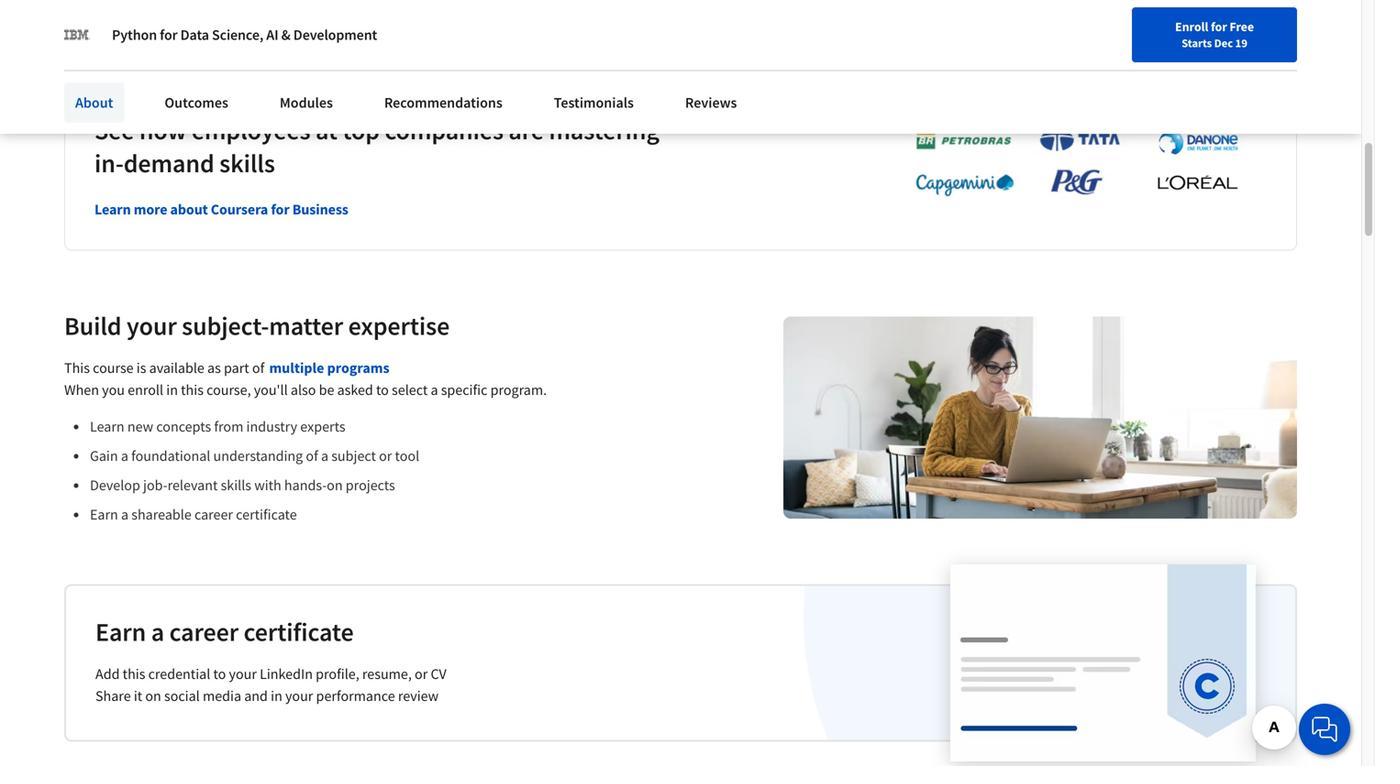 Task type: locate. For each thing, give the bounding box(es) containing it.
a for earn a shareable career certificate
[[121, 506, 128, 524]]

develop
[[90, 477, 140, 495]]

0 horizontal spatial on
[[145, 688, 161, 706]]

programs
[[327, 359, 389, 378]]

1 vertical spatial or
[[415, 666, 428, 684]]

2 vertical spatial your
[[285, 688, 313, 706]]

0 horizontal spatial this
[[123, 666, 145, 684]]

mastering
[[549, 114, 660, 147]]

in
[[166, 381, 178, 400], [271, 688, 282, 706]]

learn for learn new concepts from industry experts
[[90, 418, 124, 436]]

or
[[379, 447, 392, 466], [415, 666, 428, 684]]

add
[[95, 666, 120, 684]]

learn more about coursera for business
[[94, 201, 348, 219]]

1 horizontal spatial on
[[327, 477, 343, 495]]

in right and
[[271, 688, 282, 706]]

concepts
[[156, 418, 211, 436]]

review
[[398, 688, 439, 706]]

your down linkedin
[[285, 688, 313, 706]]

development
[[293, 26, 377, 44]]

are
[[509, 114, 544, 147]]

for left business
[[271, 201, 290, 219]]

1 vertical spatial career
[[169, 617, 239, 649]]

see how employees at top companies are mastering in-demand skills
[[94, 114, 660, 180]]

1 vertical spatial this
[[123, 666, 145, 684]]

credential
[[148, 666, 210, 684]]

0 vertical spatial or
[[379, 447, 392, 466]]

career down relevant
[[194, 506, 233, 524]]

1 horizontal spatial of
[[306, 447, 318, 466]]

on right it
[[145, 688, 161, 706]]

&
[[281, 26, 291, 44]]

of
[[252, 359, 264, 378], [306, 447, 318, 466]]

a for gain a foundational understanding of a subject or tool
[[121, 447, 128, 466]]

0 horizontal spatial or
[[379, 447, 392, 466]]

2 horizontal spatial your
[[285, 688, 313, 706]]

1 vertical spatial certificate
[[244, 617, 354, 649]]

course,
[[207, 381, 251, 400]]

as
[[207, 359, 221, 378]]

a left subject
[[321, 447, 328, 466]]

how
[[139, 114, 187, 147]]

companies
[[385, 114, 504, 147]]

for left data
[[160, 26, 178, 44]]

be
[[319, 381, 334, 400]]

1 horizontal spatial or
[[415, 666, 428, 684]]

or left cv at bottom left
[[415, 666, 428, 684]]

0 vertical spatial of
[[252, 359, 264, 378]]

this down 'available'
[[181, 381, 204, 400]]

recommendations link
[[373, 83, 514, 123]]

in inside add this credential to your linkedin profile, resume, or cv share it on social media and in your performance review
[[271, 688, 282, 706]]

develop job-relevant skills with hands-on projects
[[90, 477, 395, 495]]

learn left more
[[94, 201, 131, 219]]

your up and
[[229, 666, 257, 684]]

1 horizontal spatial to
[[376, 381, 389, 400]]

relevant
[[167, 477, 218, 495]]

learn more about coursera for business link
[[94, 201, 348, 219]]

new
[[127, 418, 153, 436]]

0 horizontal spatial in
[[166, 381, 178, 400]]

0 horizontal spatial for
[[160, 26, 178, 44]]

2 horizontal spatial for
[[1211, 18, 1227, 35]]

this inside this course is available as part of multiple programs when you enroll in this course, you'll also be asked to select a specific program.
[[181, 381, 204, 400]]

starts
[[1182, 36, 1212, 50]]

media
[[203, 688, 241, 706]]

0 vertical spatial on
[[327, 477, 343, 495]]

None search field
[[261, 11, 619, 48]]

skills left with
[[221, 477, 251, 495]]

for up dec
[[1211, 18, 1227, 35]]

0 horizontal spatial your
[[127, 310, 177, 342]]

free
[[1230, 18, 1254, 35]]

for for python
[[160, 26, 178, 44]]

part
[[224, 359, 249, 378]]

a right the gain
[[121, 447, 128, 466]]

0 horizontal spatial to
[[213, 666, 226, 684]]

of right the part
[[252, 359, 264, 378]]

to up media
[[213, 666, 226, 684]]

1 vertical spatial to
[[213, 666, 226, 684]]

0 vertical spatial learn
[[94, 201, 131, 219]]

career
[[194, 506, 233, 524], [169, 617, 239, 649]]

on inside add this credential to your linkedin profile, resume, or cv share it on social media and in your performance review
[[145, 688, 161, 706]]

a up the credential
[[151, 617, 164, 649]]

this up it
[[123, 666, 145, 684]]

certificate down with
[[236, 506, 297, 524]]

1 vertical spatial learn
[[90, 418, 124, 436]]

specific
[[441, 381, 487, 400]]

about
[[75, 94, 113, 112]]

menu item
[[976, 18, 1094, 78]]

share
[[95, 688, 131, 706]]

on
[[327, 477, 343, 495], [145, 688, 161, 706]]

dec
[[1214, 36, 1233, 50]]

a down develop
[[121, 506, 128, 524]]

1 vertical spatial on
[[145, 688, 161, 706]]

1 vertical spatial earn
[[95, 617, 146, 649]]

when
[[64, 381, 99, 400]]

in inside this course is available as part of multiple programs when you enroll in this course, you'll also be asked to select a specific program.
[[166, 381, 178, 400]]

show notifications image
[[1114, 23, 1136, 45]]

skills
[[219, 147, 275, 180], [221, 477, 251, 495]]

0 vertical spatial earn
[[90, 506, 118, 524]]

modules
[[280, 94, 333, 112]]

0 vertical spatial your
[[127, 310, 177, 342]]

or left tool
[[379, 447, 392, 466]]

earn up add at the left bottom
[[95, 617, 146, 649]]

to left "select"
[[376, 381, 389, 400]]

reviews link
[[674, 83, 748, 123]]

build
[[64, 310, 122, 342]]

1 horizontal spatial your
[[229, 666, 257, 684]]

0 horizontal spatial of
[[252, 359, 264, 378]]

build your subject-matter expertise
[[64, 310, 450, 342]]

testimonials
[[554, 94, 634, 112]]

0 vertical spatial skills
[[219, 147, 275, 180]]

1 vertical spatial your
[[229, 666, 257, 684]]

earn down develop
[[90, 506, 118, 524]]

to
[[376, 381, 389, 400], [213, 666, 226, 684]]

certificate up linkedin
[[244, 617, 354, 649]]

learn up the gain
[[90, 418, 124, 436]]

gain a foundational understanding of a subject or tool
[[90, 447, 419, 466]]

0 vertical spatial to
[[376, 381, 389, 400]]

1 vertical spatial in
[[271, 688, 282, 706]]

a right "select"
[[431, 381, 438, 400]]

1 horizontal spatial in
[[271, 688, 282, 706]]

of up the hands-
[[306, 447, 318, 466]]

skills down employees
[[219, 147, 275, 180]]

0 vertical spatial this
[[181, 381, 204, 400]]

earn a shareable career certificate
[[90, 506, 297, 524]]

certificate
[[236, 506, 297, 524], [244, 617, 354, 649]]

multiple
[[269, 359, 324, 378]]

available
[[149, 359, 204, 378]]

0 vertical spatial in
[[166, 381, 178, 400]]

1 horizontal spatial this
[[181, 381, 204, 400]]

in down 'available'
[[166, 381, 178, 400]]

on down subject
[[327, 477, 343, 495]]

for inside enroll for free starts dec 19
[[1211, 18, 1227, 35]]

career up the credential
[[169, 617, 239, 649]]

1 vertical spatial of
[[306, 447, 318, 466]]

your up "is"
[[127, 310, 177, 342]]

learn
[[94, 201, 131, 219], [90, 418, 124, 436]]

reviews
[[685, 94, 737, 112]]

course
[[93, 359, 134, 378]]

with
[[254, 477, 281, 495]]

your
[[127, 310, 177, 342], [229, 666, 257, 684], [285, 688, 313, 706]]

a inside this course is available as part of multiple programs when you enroll in this course, you'll also be asked to select a specific program.
[[431, 381, 438, 400]]



Task type: vqa. For each thing, say whether or not it's contained in the screenshot.
THE BUILD YOUR SUBJECT-MATTER EXPERTISE
yes



Task type: describe. For each thing, give the bounding box(es) containing it.
it
[[134, 688, 142, 706]]

recommendations
[[384, 94, 503, 112]]

ai
[[266, 26, 278, 44]]

about
[[170, 201, 208, 219]]

0 vertical spatial career
[[194, 506, 233, 524]]

at
[[316, 114, 337, 147]]

gain
[[90, 447, 118, 466]]

learn new concepts from industry experts
[[90, 418, 345, 436]]

chat with us image
[[1310, 716, 1339, 745]]

hands-
[[284, 477, 327, 495]]

understanding
[[213, 447, 303, 466]]

subject
[[331, 447, 376, 466]]

this inside add this credential to your linkedin profile, resume, or cv share it on social media and in your performance review
[[123, 666, 145, 684]]

matter
[[269, 310, 343, 342]]

19
[[1235, 36, 1248, 50]]

ibm image
[[64, 22, 90, 48]]

employees
[[192, 114, 310, 147]]

social
[[164, 688, 200, 706]]

enroll
[[1175, 18, 1208, 35]]

learn for learn more about coursera for business
[[94, 201, 131, 219]]

you'll
[[254, 381, 288, 400]]

coursera enterprise logos image
[[888, 128, 1255, 207]]

skills inside see how employees at top companies are mastering in-demand skills
[[219, 147, 275, 180]]

this
[[64, 359, 90, 378]]

earn a career certificate
[[95, 617, 354, 649]]

experts
[[300, 418, 345, 436]]

to inside this course is available as part of multiple programs when you enroll in this course, you'll also be asked to select a specific program.
[[376, 381, 389, 400]]

earn for earn a career certificate
[[95, 617, 146, 649]]

enroll for free starts dec 19
[[1175, 18, 1254, 50]]

of inside this course is available as part of multiple programs when you enroll in this course, you'll also be asked to select a specific program.
[[252, 359, 264, 378]]

0 vertical spatial certificate
[[236, 506, 297, 524]]

science,
[[212, 26, 263, 44]]

you
[[102, 381, 125, 400]]

program.
[[490, 381, 547, 400]]

top
[[343, 114, 380, 147]]

demand
[[124, 147, 214, 180]]

coursera
[[211, 201, 268, 219]]

outcomes
[[165, 94, 228, 112]]

1 vertical spatial skills
[[221, 477, 251, 495]]

python for data science, ai & development
[[112, 26, 377, 44]]

see
[[94, 114, 134, 147]]

industry
[[246, 418, 297, 436]]

profile,
[[316, 666, 359, 684]]

modules link
[[269, 83, 344, 123]]

testimonials link
[[543, 83, 645, 123]]

and
[[244, 688, 268, 706]]

also
[[291, 381, 316, 400]]

data
[[180, 26, 209, 44]]

more
[[134, 201, 167, 219]]

coursera image
[[22, 15, 139, 44]]

subject-
[[182, 310, 269, 342]]

multiple programs button
[[269, 358, 389, 380]]

outcomes link
[[154, 83, 239, 123]]

business
[[292, 201, 348, 219]]

add this credential to your linkedin profile, resume, or cv share it on social media and in your performance review
[[95, 666, 447, 706]]

cv
[[431, 666, 447, 684]]

this course is available as part of multiple programs when you enroll in this course, you'll also be asked to select a specific program.
[[64, 359, 547, 400]]

enroll
[[128, 381, 163, 400]]

from
[[214, 418, 243, 436]]

select
[[392, 381, 428, 400]]

a for earn a career certificate
[[151, 617, 164, 649]]

is
[[136, 359, 146, 378]]

resume,
[[362, 666, 412, 684]]

job-
[[143, 477, 167, 495]]

performance
[[316, 688, 395, 706]]

foundational
[[131, 447, 210, 466]]

for for enroll
[[1211, 18, 1227, 35]]

linkedin
[[260, 666, 313, 684]]

to inside add this credential to your linkedin profile, resume, or cv share it on social media and in your performance review
[[213, 666, 226, 684]]

earn for earn a shareable career certificate
[[90, 506, 118, 524]]

or inside add this credential to your linkedin profile, resume, or cv share it on social media and in your performance review
[[415, 666, 428, 684]]

shareable
[[131, 506, 192, 524]]

tool
[[395, 447, 419, 466]]

in-
[[94, 147, 124, 180]]

1 horizontal spatial for
[[271, 201, 290, 219]]

coursera career certificate image
[[950, 565, 1256, 762]]

expertise
[[348, 310, 450, 342]]

about link
[[64, 83, 124, 123]]

asked
[[337, 381, 373, 400]]

projects
[[346, 477, 395, 495]]

python
[[112, 26, 157, 44]]



